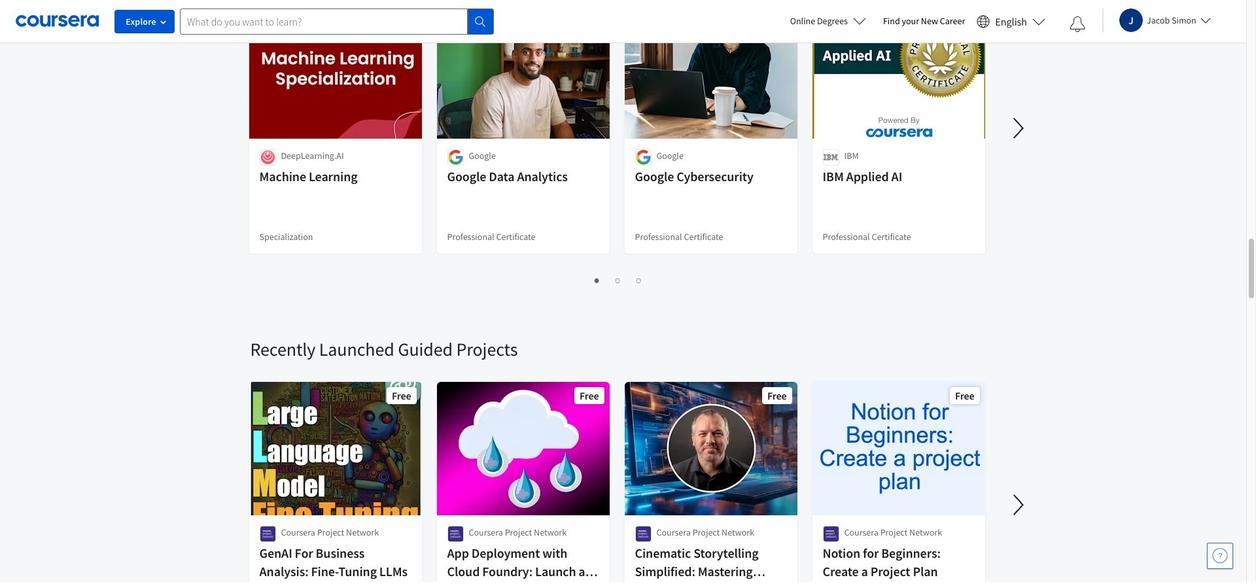 Task type: locate. For each thing, give the bounding box(es) containing it.
None search field
[[180, 8, 494, 34]]

google image
[[635, 149, 651, 166]]

1 next slide image from the top
[[1003, 113, 1034, 144]]

0 horizontal spatial coursera project network image
[[447, 526, 464, 542]]

list
[[250, 272, 986, 288]]

0 vertical spatial next slide image
[[1003, 113, 1034, 144]]

2 horizontal spatial coursera project network image
[[823, 526, 839, 542]]

1 coursera project network image from the left
[[447, 526, 464, 542]]

1 vertical spatial next slide image
[[1003, 489, 1034, 521]]

3 coursera project network image from the left
[[823, 526, 839, 542]]

What do you want to learn? text field
[[180, 8, 468, 34]]

1 horizontal spatial coursera project network image
[[635, 526, 651, 542]]

coursera project network image
[[447, 526, 464, 542], [635, 526, 651, 542], [823, 526, 839, 542]]

coursera project network image
[[259, 526, 276, 542]]

next slide image
[[1003, 113, 1034, 144], [1003, 489, 1034, 521]]

ibm image
[[823, 149, 839, 166]]

2 coursera project network image from the left
[[635, 526, 651, 542]]



Task type: describe. For each thing, give the bounding box(es) containing it.
recently launched guided projects carousel element
[[244, 298, 1256, 582]]

deeplearning.ai image
[[259, 149, 276, 166]]

google image
[[447, 149, 464, 166]]

help center image
[[1212, 548, 1228, 564]]

2 next slide image from the top
[[1003, 489, 1034, 521]]

coursera image
[[16, 11, 99, 32]]



Task type: vqa. For each thing, say whether or not it's contained in the screenshot.
If
no



